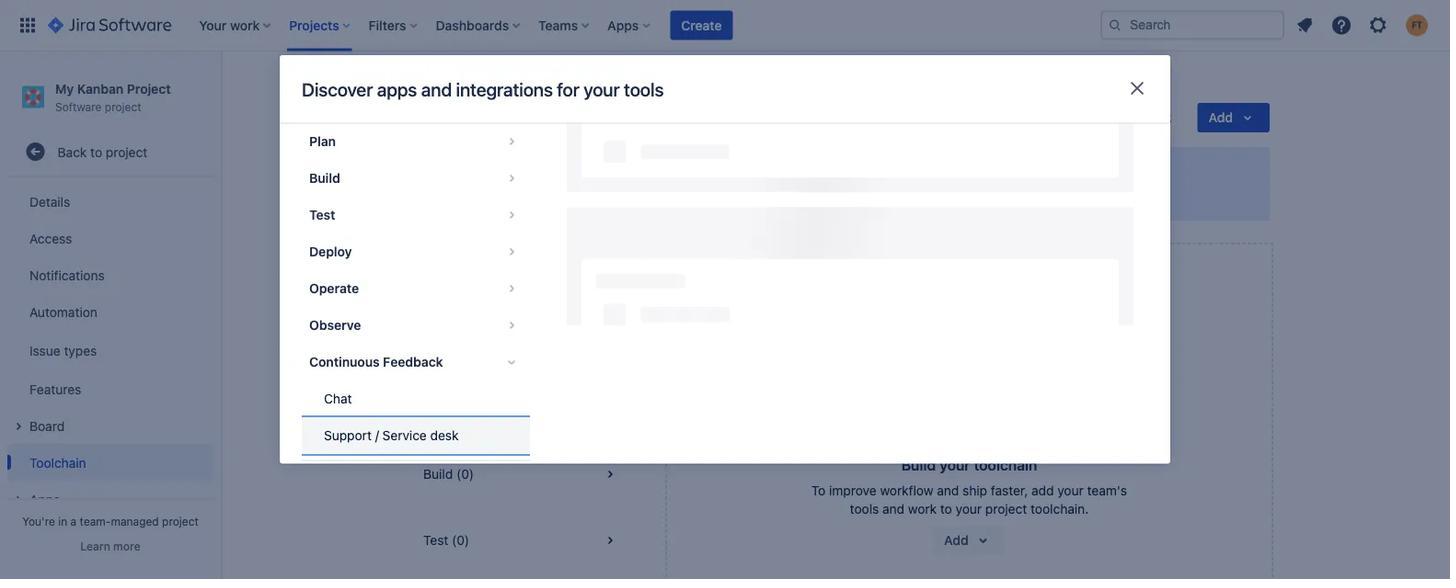 Task type: describe. For each thing, give the bounding box(es) containing it.
improve
[[829, 484, 877, 499]]

continuous
[[309, 355, 380, 370]]

software
[[55, 100, 102, 113]]

you're
[[22, 515, 55, 528]]

build your toolchain to improve workflow and ship faster, add your team's tools and work to your project toolchain.
[[812, 457, 1127, 517]]

test for test (0)
[[423, 533, 448, 548]]

learn inside welcome to your project toolchain discover integrations for your tools, connect work to your project, and manage it all right here. learn more
[[1015, 189, 1049, 204]]

1 vertical spatial learn more button
[[80, 539, 140, 554]]

automation link
[[7, 294, 214, 331]]

/
[[375, 429, 379, 444]]

manage
[[872, 189, 919, 204]]

create button
[[670, 11, 733, 40]]

team's
[[1087, 484, 1127, 499]]

plan button
[[302, 124, 530, 161]]

details
[[29, 194, 70, 209]]

toolchain inside build your toolchain to improve workflow and ship faster, add your team's tools and work to your project toolchain.
[[974, 457, 1037, 474]]

your up toolchain.
[[1058, 484, 1084, 499]]

chat
[[324, 392, 352, 407]]

features
[[29, 382, 81, 397]]

1 horizontal spatial toolchain
[[401, 105, 493, 131]]

notifications
[[29, 268, 105, 283]]

and inside welcome to your project toolchain discover integrations for your tools, connect work to your project, and manage it all right here. learn more
[[846, 189, 868, 204]]

issue types
[[29, 343, 97, 358]]

to inside build your toolchain to improve workflow and ship faster, add your team's tools and work to your project toolchain.
[[940, 502, 952, 517]]

my for my kanban project software project
[[55, 81, 74, 96]]

test (0)
[[423, 533, 469, 548]]

to
[[812, 484, 826, 499]]

your down ship
[[956, 502, 982, 517]]

more inside 'button'
[[113, 540, 140, 553]]

chevron icon pointing right image for test
[[501, 205, 523, 227]]

kanban for my kanban project
[[490, 77, 534, 92]]

add
[[1032, 484, 1054, 499]]

close modal image
[[1126, 77, 1148, 99]]

and inside discover apps and integrations for your tools 'dialog'
[[421, 79, 452, 100]]

your left tools,
[[602, 189, 628, 204]]

back to project link
[[7, 134, 214, 170]]

test (0) button
[[401, 508, 643, 574]]

tools inside 'dialog'
[[624, 79, 664, 100]]

toolchain.
[[1031, 502, 1089, 517]]

discover apps and integrations for your tools
[[302, 79, 664, 100]]

your inside 'dialog'
[[584, 79, 620, 100]]

plan (0) button
[[401, 375, 643, 442]]

workflow
[[880, 484, 934, 499]]

test button
[[302, 197, 530, 234]]

observe
[[309, 318, 361, 334]]

build inside discover apps and integrations for your tools 'dialog'
[[309, 171, 340, 186]]

kanban for my kanban project software project
[[77, 81, 124, 96]]

access
[[29, 231, 72, 246]]

toolchain link
[[7, 445, 214, 481]]

feedback
[[1115, 110, 1172, 125]]

group containing details
[[7, 178, 214, 524]]

operate
[[309, 282, 359, 297]]

view all tools (0) button
[[401, 243, 643, 309]]

projects
[[398, 77, 446, 92]]

chevron icon pointing right image for deploy
[[501, 242, 523, 264]]

your up ship
[[940, 457, 970, 474]]

continuous feedback
[[309, 355, 443, 370]]

support
[[324, 429, 372, 444]]

right
[[950, 189, 978, 204]]

tools inside build your toolchain to improve workflow and ship faster, add your team's tools and work to your project toolchain.
[[850, 502, 879, 517]]

(0) for build (0)
[[456, 467, 474, 482]]

board button
[[7, 408, 214, 445]]

board
[[29, 419, 65, 434]]

my kanban project link
[[468, 74, 580, 96]]

issue
[[29, 343, 60, 358]]

projects link
[[398, 74, 446, 96]]

welcome
[[453, 162, 516, 180]]

all inside view all tools (0) button
[[455, 268, 469, 283]]

apps
[[29, 492, 60, 507]]

project settings
[[602, 77, 695, 92]]

all inside welcome to your project toolchain discover integrations for your tools, connect work to your project, and manage it all right here. learn more
[[934, 189, 947, 204]]

operate button
[[302, 271, 530, 308]]

toolchain inside welcome to your project toolchain discover integrations for your tools, connect work to your project, and manage it all right here. learn more
[[624, 162, 687, 180]]

1 vertical spatial learn
[[80, 540, 110, 553]]

connect
[[668, 189, 716, 204]]

2 horizontal spatial project
[[602, 77, 644, 92]]

create banner
[[0, 0, 1450, 52]]

a
[[71, 515, 77, 528]]

group containing plan
[[302, 81, 530, 461]]

faster,
[[991, 484, 1028, 499]]

here.
[[981, 189, 1011, 204]]

support / service desk button
[[302, 418, 530, 455]]

plan for plan
[[309, 134, 336, 150]]

primary element
[[11, 0, 1101, 51]]

give feedback
[[1085, 110, 1172, 125]]

chevron icon pointing down image
[[501, 352, 523, 374]]

project inside my kanban project software project
[[105, 100, 141, 113]]

give feedback button
[[1048, 103, 1183, 133]]

build (0) button
[[401, 442, 643, 508]]



Task type: vqa. For each thing, say whether or not it's contained in the screenshot.
fifth Chevron icon pointing right
yes



Task type: locate. For each thing, give the bounding box(es) containing it.
0 horizontal spatial learn
[[80, 540, 110, 553]]

0 vertical spatial toolchain
[[624, 162, 687, 180]]

back to project
[[58, 144, 148, 159]]

1 horizontal spatial kanban
[[490, 77, 534, 92]]

project inside my kanban project software project
[[127, 81, 171, 96]]

integrations down "welcome"
[[508, 189, 579, 204]]

build down desk
[[423, 467, 453, 482]]

1 horizontal spatial learn
[[1015, 189, 1049, 204]]

1 chevron icon pointing right image from the top
[[501, 131, 523, 153]]

1 vertical spatial integrations
[[508, 189, 579, 204]]

discover apps and integrations for your tools dialog
[[280, 0, 1171, 503]]

chevron icon pointing right image inside test button
[[501, 205, 523, 227]]

test for test
[[309, 208, 335, 223]]

issue types link
[[7, 331, 214, 371]]

chevron icon pointing right image for observe
[[501, 315, 523, 337]]

(0)
[[505, 268, 522, 283], [452, 401, 470, 416], [456, 467, 474, 482], [452, 533, 469, 548]]

view
[[423, 268, 452, 283]]

project left settings at the left of the page
[[602, 77, 644, 92]]

discover down "welcome"
[[453, 189, 505, 204]]

support / service desk
[[324, 429, 459, 444]]

0 horizontal spatial project
[[127, 81, 171, 96]]

my
[[468, 77, 486, 92], [55, 81, 74, 96]]

kanban down "primary" element
[[490, 77, 534, 92]]

Search field
[[1101, 11, 1285, 40]]

team-
[[80, 515, 111, 528]]

0 vertical spatial learn more button
[[1015, 188, 1084, 206]]

your right "welcome"
[[537, 162, 568, 180]]

integrations
[[456, 79, 553, 100], [508, 189, 579, 204]]

automation
[[29, 304, 97, 320]]

project for my kanban project software project
[[127, 81, 171, 96]]

and left ship
[[937, 484, 959, 499]]

2 chevron icon pointing right image from the top
[[501, 168, 523, 190]]

for left tools,
[[582, 189, 599, 204]]

build up the deploy
[[309, 171, 340, 186]]

0 vertical spatial toolchain
[[401, 105, 493, 131]]

integrations inside 'dialog'
[[456, 79, 553, 100]]

back
[[58, 144, 87, 159]]

0 vertical spatial all
[[934, 189, 947, 204]]

test inside group
[[309, 208, 335, 223]]

toolchain
[[401, 105, 493, 131], [29, 455, 86, 471]]

my right the projects
[[468, 77, 486, 92]]

1 horizontal spatial build
[[423, 467, 453, 482]]

search image
[[1108, 18, 1123, 33]]

for down "primary" element
[[557, 79, 579, 100]]

5 chevron icon pointing right image from the top
[[501, 278, 523, 300]]

build for (0)
[[423, 467, 453, 482]]

chevron icon pointing right image inside 'build' button
[[501, 168, 523, 190]]

1 horizontal spatial test
[[423, 533, 448, 548]]

chevron icon pointing right image inside observe button
[[501, 315, 523, 337]]

0 vertical spatial for
[[557, 79, 579, 100]]

plan
[[309, 134, 336, 150], [423, 401, 449, 416]]

types
[[64, 343, 97, 358]]

6 chevron icon pointing right image from the top
[[501, 315, 523, 337]]

build (0)
[[423, 467, 474, 482]]

learn down team-
[[80, 540, 110, 553]]

1 vertical spatial toolchain
[[974, 457, 1037, 474]]

it
[[922, 189, 930, 204]]

1 horizontal spatial for
[[582, 189, 599, 204]]

project inside welcome to your project toolchain discover integrations for your tools, connect work to your project, and manage it all right here. learn more
[[572, 162, 620, 180]]

integrations inside welcome to your project toolchain discover integrations for your tools, connect work to your project, and manage it all right here. learn more
[[508, 189, 579, 204]]

more inside welcome to your project toolchain discover integrations for your tools, connect work to your project, and manage it all right here. learn more
[[1052, 189, 1084, 204]]

0 vertical spatial test
[[309, 208, 335, 223]]

chat button
[[302, 381, 530, 418]]

my up software in the top of the page
[[55, 81, 74, 96]]

deploy
[[309, 245, 352, 260]]

and right apps
[[421, 79, 452, 100]]

0 horizontal spatial plan
[[309, 134, 336, 150]]

(0) down build (0)
[[452, 533, 469, 548]]

test
[[309, 208, 335, 223], [423, 533, 448, 548]]

build inside build your toolchain to improve workflow and ship faster, add your team's tools and work to your project toolchain.
[[901, 457, 936, 474]]

apps button
[[7, 481, 214, 518]]

kanban up software in the top of the page
[[77, 81, 124, 96]]

desk
[[430, 429, 459, 444]]

build
[[309, 171, 340, 186], [901, 457, 936, 474], [423, 467, 453, 482]]

continuous feedback button
[[302, 345, 530, 381]]

chevron icon pointing right image
[[501, 131, 523, 153], [501, 168, 523, 190], [501, 205, 523, 227], [501, 242, 523, 264], [501, 278, 523, 300], [501, 315, 523, 337]]

0 horizontal spatial more
[[113, 540, 140, 553]]

learn more button
[[1015, 188, 1084, 206], [80, 539, 140, 554]]

deploy button
[[302, 234, 530, 271]]

4 chevron icon pointing right image from the top
[[501, 242, 523, 264]]

1 horizontal spatial tools
[[624, 79, 664, 100]]

project
[[538, 77, 580, 92], [602, 77, 644, 92], [127, 81, 171, 96]]

give
[[1085, 110, 1112, 125]]

2 vertical spatial tools
[[850, 502, 879, 517]]

all right view
[[455, 268, 469, 283]]

view all tools (0)
[[423, 268, 522, 283]]

toolchain down projects link
[[401, 105, 493, 131]]

0 vertical spatial work
[[720, 189, 748, 204]]

0 horizontal spatial kanban
[[77, 81, 124, 96]]

1 vertical spatial work
[[908, 502, 937, 517]]

1 horizontal spatial discover
[[453, 189, 505, 204]]

you're in a team-managed project
[[22, 515, 199, 528]]

0 horizontal spatial discover
[[302, 79, 373, 100]]

group
[[302, 81, 530, 461], [7, 178, 214, 524], [302, 461, 530, 503]]

plan (0)
[[423, 401, 470, 416]]

learn more
[[80, 540, 140, 553]]

0 vertical spatial learn
[[1015, 189, 1049, 204]]

toolchain
[[624, 162, 687, 180], [974, 457, 1037, 474]]

access link
[[7, 220, 214, 257]]

0 horizontal spatial work
[[720, 189, 748, 204]]

plan for plan (0)
[[423, 401, 449, 416]]

discover left apps
[[302, 79, 373, 100]]

toolchain down 'board'
[[29, 455, 86, 471]]

(0) up desk
[[452, 401, 470, 416]]

tools inside button
[[472, 268, 501, 283]]

my kanban project software project
[[55, 81, 171, 113]]

my for my kanban project
[[468, 77, 486, 92]]

toolchain up faster, at the right of the page
[[974, 457, 1037, 474]]

2 horizontal spatial build
[[901, 457, 936, 474]]

1 horizontal spatial all
[[934, 189, 947, 204]]

kanban inside my kanban project software project
[[77, 81, 124, 96]]

0 horizontal spatial learn more button
[[80, 539, 140, 554]]

1 horizontal spatial plan
[[423, 401, 449, 416]]

discover inside 'dialog'
[[302, 79, 373, 100]]

0 vertical spatial tools
[[624, 79, 664, 100]]

0 vertical spatial plan
[[309, 134, 336, 150]]

to
[[90, 144, 102, 159], [520, 162, 534, 180], [752, 189, 764, 204], [940, 502, 952, 517]]

welcome to your project toolchain discover integrations for your tools, connect work to your project, and manage it all right here. learn more
[[453, 162, 1084, 204]]

your left project,
[[767, 189, 794, 204]]

build for your
[[901, 457, 936, 474]]

work inside build your toolchain to improve workflow and ship faster, add your team's tools and work to your project toolchain.
[[908, 502, 937, 517]]

for
[[557, 79, 579, 100], [582, 189, 599, 204]]

0 horizontal spatial tools
[[472, 268, 501, 283]]

learn
[[1015, 189, 1049, 204], [80, 540, 110, 553]]

kanban
[[490, 77, 534, 92], [77, 81, 124, 96]]

chevron icon pointing right image for operate
[[501, 278, 523, 300]]

more down "managed"
[[113, 540, 140, 553]]

0 vertical spatial integrations
[[456, 79, 553, 100]]

test down build (0)
[[423, 533, 448, 548]]

(0) for plan (0)
[[452, 401, 470, 416]]

my kanban project
[[468, 77, 580, 92]]

apps
[[377, 79, 417, 100]]

1 vertical spatial more
[[113, 540, 140, 553]]

and right project,
[[846, 189, 868, 204]]

discover
[[302, 79, 373, 100], [453, 189, 505, 204]]

project,
[[797, 189, 843, 204]]

0 horizontal spatial for
[[557, 79, 579, 100]]

learn more button right the here. in the top of the page
[[1015, 188, 1084, 206]]

work right "connect"
[[720, 189, 748, 204]]

toolchain up tools,
[[624, 162, 687, 180]]

1 horizontal spatial work
[[908, 502, 937, 517]]

project
[[105, 100, 141, 113], [106, 144, 148, 159], [572, 162, 620, 180], [985, 502, 1027, 517], [162, 515, 199, 528]]

discover inside welcome to your project toolchain discover integrations for your tools, connect work to your project, and manage it all right here. learn more
[[453, 189, 505, 204]]

learn right the here. in the top of the page
[[1015, 189, 1049, 204]]

all
[[934, 189, 947, 204], [455, 268, 469, 283]]

1 vertical spatial all
[[455, 268, 469, 283]]

feedback
[[383, 355, 443, 370]]

project inside build your toolchain to improve workflow and ship faster, add your team's tools and work to your project toolchain.
[[985, 502, 1027, 517]]

details link
[[7, 183, 214, 220]]

integrations down "primary" element
[[456, 79, 553, 100]]

my inside my kanban project software project
[[55, 81, 74, 96]]

observe button
[[302, 308, 530, 345]]

2 horizontal spatial tools
[[850, 502, 879, 517]]

(0) right view
[[505, 268, 522, 283]]

work inside welcome to your project toolchain discover integrations for your tools, connect work to your project, and manage it all right here. learn more
[[720, 189, 748, 204]]

build up workflow
[[901, 457, 936, 474]]

settings
[[648, 77, 695, 92]]

your
[[584, 79, 620, 100], [537, 162, 568, 180], [602, 189, 628, 204], [767, 189, 794, 204], [940, 457, 970, 474], [1058, 484, 1084, 499], [956, 502, 982, 517]]

and down workflow
[[883, 502, 905, 517]]

0 vertical spatial discover
[[302, 79, 373, 100]]

notifications link
[[7, 257, 214, 294]]

0 vertical spatial more
[[1052, 189, 1084, 204]]

1 vertical spatial tools
[[472, 268, 501, 283]]

1 vertical spatial plan
[[423, 401, 449, 416]]

project up the back to project link
[[127, 81, 171, 96]]

managed
[[111, 515, 159, 528]]

all right 'it'
[[934, 189, 947, 204]]

for inside 'dialog'
[[557, 79, 579, 100]]

jira software image
[[48, 14, 171, 36], [48, 14, 171, 36]]

build button
[[302, 161, 530, 197]]

1 horizontal spatial more
[[1052, 189, 1084, 204]]

1 vertical spatial for
[[582, 189, 599, 204]]

1 horizontal spatial my
[[468, 77, 486, 92]]

learn more button down you're in a team-managed project
[[80, 539, 140, 554]]

0 horizontal spatial my
[[55, 81, 74, 96]]

chevron icon pointing right image inside plan button
[[501, 131, 523, 153]]

for inside welcome to your project toolchain discover integrations for your tools, connect work to your project, and manage it all right here. learn more
[[582, 189, 599, 204]]

more right the here. in the top of the page
[[1052, 189, 1084, 204]]

0 horizontal spatial test
[[309, 208, 335, 223]]

chevron icon pointing right image for plan
[[501, 131, 523, 153]]

1 horizontal spatial project
[[538, 77, 580, 92]]

0 horizontal spatial build
[[309, 171, 340, 186]]

(0) for test (0)
[[452, 533, 469, 548]]

0 horizontal spatial toolchain
[[29, 455, 86, 471]]

ship
[[963, 484, 987, 499]]

toolchain inside group
[[29, 455, 86, 471]]

1 horizontal spatial toolchain
[[974, 457, 1037, 474]]

create
[[681, 17, 722, 33]]

chevron icon pointing right image inside deploy button
[[501, 242, 523, 264]]

tools
[[624, 79, 664, 100], [472, 268, 501, 283], [850, 502, 879, 517]]

project down "primary" element
[[538, 77, 580, 92]]

plan inside group
[[309, 134, 336, 150]]

service
[[382, 429, 427, 444]]

chevron icon pointing right image inside operate button
[[501, 278, 523, 300]]

1 vertical spatial toolchain
[[29, 455, 86, 471]]

work
[[720, 189, 748, 204], [908, 502, 937, 517]]

0 horizontal spatial toolchain
[[624, 162, 687, 180]]

3 chevron icon pointing right image from the top
[[501, 205, 523, 227]]

1 horizontal spatial learn more button
[[1015, 188, 1084, 206]]

project for my kanban project
[[538, 77, 580, 92]]

project settings link
[[602, 74, 695, 96]]

0 horizontal spatial all
[[455, 268, 469, 283]]

your left settings at the left of the page
[[584, 79, 620, 100]]

work down workflow
[[908, 502, 937, 517]]

1 vertical spatial discover
[[453, 189, 505, 204]]

features link
[[7, 371, 214, 408]]

tools,
[[632, 189, 665, 204]]

test up the deploy
[[309, 208, 335, 223]]

(0) down desk
[[456, 467, 474, 482]]

1 vertical spatial test
[[423, 533, 448, 548]]

in
[[58, 515, 67, 528]]

chevron icon pointing right image for build
[[501, 168, 523, 190]]



